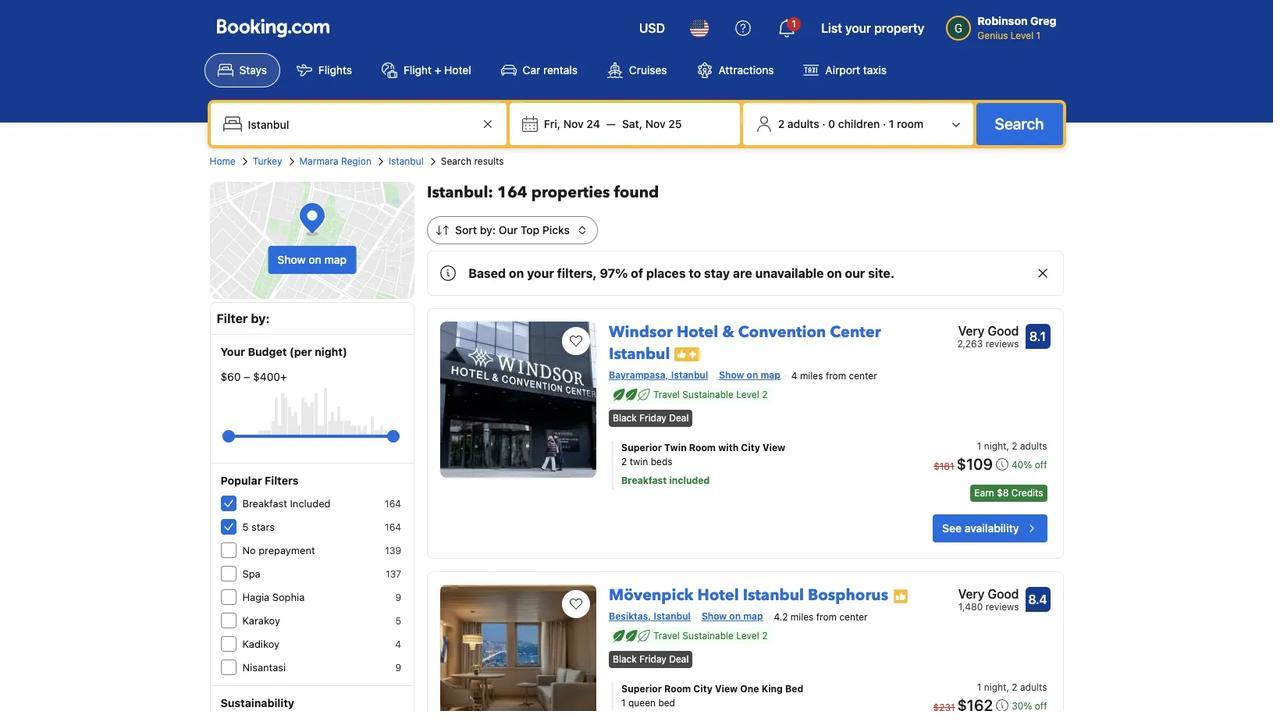 Task type: describe. For each thing, give the bounding box(es) containing it.
on inside show on map button
[[309, 253, 321, 266]]

25
[[669, 117, 682, 130]]

stars
[[251, 521, 275, 533]]

black friday deal for mövenpick hotel istanbul bosphorus
[[613, 654, 689, 665]]

1 inside superior  room city view one king bed 1 queen bed
[[621, 697, 626, 709]]

night)
[[315, 345, 347, 358]]

deal for windsor
[[669, 412, 689, 424]]

nisantasi
[[242, 661, 286, 674]]

sophia
[[272, 591, 305, 603]]

istanbul right region
[[389, 155, 424, 167]]

1 1 night , 2 adults from the top
[[977, 440, 1047, 452]]

list your property
[[821, 21, 924, 35]]

cruises link
[[594, 53, 680, 87]]

2 nov from the left
[[645, 117, 666, 130]]

home
[[210, 155, 236, 167]]

with
[[718, 442, 739, 454]]

popular filters
[[221, 474, 299, 487]]

travel sustainable level 2 for &
[[653, 389, 768, 400]]

$60 – $400+
[[221, 370, 287, 383]]

superior for windsor hotel & convention center istanbul
[[621, 442, 662, 454]]

sort by: our top picks
[[455, 223, 570, 237]]

usd
[[639, 21, 665, 35]]

cruises
[[629, 63, 667, 76]]

mövenpick
[[609, 585, 693, 606]]

1 inside 2 adults · 0 children · 1 room button
[[889, 117, 894, 130]]

stays link
[[204, 53, 280, 87]]

40%
[[1012, 459, 1032, 471]]

airport
[[825, 63, 860, 76]]

stays
[[239, 63, 267, 76]]

(per
[[289, 345, 312, 358]]

9 for nisantasi
[[395, 662, 401, 674]]

sustainable for istanbul
[[682, 630, 734, 642]]

reviews for mövenpick hotel istanbul bosphorus
[[986, 601, 1019, 613]]

show for windsor
[[719, 369, 744, 381]]

scored 8.4 element
[[1025, 587, 1050, 612]]

1 · from the left
[[822, 117, 825, 130]]

139
[[385, 545, 401, 557]]

earn $8 credits
[[974, 487, 1043, 499]]

view inside superior  room city view one king bed 1 queen bed
[[715, 683, 738, 695]]

mövenpick hotel istanbul bosphorus
[[609, 585, 888, 606]]

breakfast inside superior twin room with city view 2 twin beds breakfast included
[[621, 475, 667, 486]]

8.4
[[1028, 593, 1047, 607]]

region
[[341, 155, 371, 167]]

stay
[[704, 266, 730, 280]]

by: for sort
[[480, 223, 496, 237]]

taxis
[[863, 63, 887, 76]]

+
[[435, 63, 441, 76]]

filters
[[265, 474, 299, 487]]

your budget (per night)
[[221, 345, 347, 358]]

genius
[[978, 30, 1008, 41]]

see availability link
[[933, 515, 1047, 543]]

1 nov from the left
[[563, 117, 584, 130]]

airport taxis link
[[790, 53, 900, 87]]

booking.com image
[[217, 19, 329, 37]]

very for mövenpick hotel istanbul bosphorus
[[958, 587, 985, 601]]

convention
[[738, 322, 826, 343]]

hotel for windsor
[[677, 322, 718, 343]]

$8
[[997, 487, 1009, 499]]

istanbul down mövenpick
[[654, 611, 691, 622]]

black for windsor hotel & convention center istanbul
[[613, 412, 637, 424]]

very for windsor hotel & convention center istanbul
[[958, 324, 985, 338]]

&
[[722, 322, 734, 343]]

search results
[[441, 155, 504, 167]]

map for mövenpick
[[743, 611, 763, 622]]

availability
[[965, 522, 1019, 535]]

marmara
[[299, 155, 338, 167]]

4 miles from center
[[791, 370, 877, 382]]

sustainability
[[221, 696, 294, 710]]

list your property link
[[812, 9, 934, 47]]

car rentals link
[[488, 53, 591, 87]]

unavailable
[[755, 266, 824, 280]]

your account menu robinson greg genius level 1 element
[[946, 7, 1063, 43]]

2 1 night , 2 adults from the top
[[977, 682, 1047, 693]]

by: for filter
[[251, 311, 270, 325]]

earn
[[974, 487, 994, 499]]

friday for mövenpick hotel istanbul bosphorus
[[639, 654, 667, 665]]

superior  room city view one king bed 1 queen bed
[[621, 683, 803, 709]]

windsor hotel & convention center istanbul
[[609, 322, 881, 365]]

fri, nov 24 button
[[538, 110, 606, 138]]

sat,
[[622, 117, 643, 130]]

places
[[646, 266, 686, 280]]

travel for windsor
[[653, 389, 680, 400]]

top
[[521, 223, 540, 237]]

bayrampasa,
[[609, 369, 669, 381]]

4 for 4 miles from center
[[791, 370, 797, 382]]

reviews for windsor hotel & convention center istanbul
[[986, 338, 1019, 350]]

bed
[[658, 697, 675, 709]]

istanbul: 164 properties found
[[427, 182, 659, 203]]

based on your filters, 97% of places to stay are unavailable on our site.
[[468, 266, 895, 280]]

no prepayment
[[242, 544, 315, 557]]

fri,
[[544, 117, 561, 130]]

superior twin room with city view 2 twin beds breakfast included
[[621, 442, 785, 486]]

search results updated. istanbul: 164 properties found. applied filters: breakfast included, 5 stars. element
[[427, 182, 1064, 204]]

filter by:
[[217, 311, 270, 325]]

—
[[606, 117, 616, 130]]

1 inside robinson greg genius level 1
[[1036, 30, 1041, 41]]

97%
[[600, 266, 628, 280]]

40% off
[[1012, 459, 1047, 471]]

robinson greg genius level 1
[[978, 14, 1056, 41]]

airport taxis
[[825, 63, 887, 76]]

show inside show on map button
[[277, 253, 306, 266]]

good for windsor hotel & convention center istanbul
[[988, 324, 1019, 338]]

1 , from the top
[[1006, 440, 1009, 452]]

king
[[762, 683, 783, 695]]

0 vertical spatial 164
[[497, 182, 527, 203]]

see availability
[[942, 522, 1019, 535]]

search for search
[[995, 115, 1044, 133]]

popular
[[221, 474, 262, 487]]

scored 8.1 element
[[1025, 324, 1050, 349]]

flight + hotel link
[[368, 53, 484, 87]]

map for windsor
[[761, 369, 780, 381]]

search for search results
[[441, 155, 471, 167]]

2 · from the left
[[883, 117, 886, 130]]

bed
[[785, 683, 803, 695]]

5 for 5 stars
[[242, 521, 249, 533]]

room inside superior  room city view one king bed 1 queen bed
[[664, 683, 691, 695]]

mövenpick hotel istanbul bosphorus link
[[609, 579, 888, 606]]

beds
[[651, 456, 672, 468]]

istanbul right 'bayrampasa,'
[[671, 369, 708, 381]]

usd button
[[630, 9, 674, 47]]

this property is part of our preferred partner program. it's committed to providing excellent service and good value. it'll pay us a higher commission if you make a booking. image
[[893, 588, 909, 604]]

turkey link
[[253, 155, 282, 169]]

1,480
[[958, 601, 983, 613]]

2 adults · 0 children · 1 room
[[778, 117, 924, 130]]

164 for 5 stars
[[385, 521, 401, 533]]

1 vertical spatial breakfast
[[242, 497, 287, 510]]

turkey
[[253, 155, 282, 167]]

show on map button
[[268, 246, 356, 274]]

filter
[[217, 311, 248, 325]]

8.1
[[1029, 329, 1046, 343]]

filters,
[[557, 266, 597, 280]]

0
[[828, 117, 835, 130]]

mövenpick hotel istanbul bosphorus image
[[440, 585, 596, 711]]

istanbul:
[[427, 182, 493, 203]]



Task type: vqa. For each thing, say whether or not it's contained in the screenshot.


Task type: locate. For each thing, give the bounding box(es) containing it.
very good element
[[957, 322, 1019, 340], [958, 585, 1019, 603]]

room
[[689, 442, 716, 454], [664, 683, 691, 695]]

view inside superior twin room with city view 2 twin beds breakfast included
[[763, 442, 785, 454]]

adults
[[787, 117, 819, 130], [1020, 440, 1047, 452], [1020, 682, 1047, 693]]

your
[[221, 345, 245, 358]]

1 vertical spatial show
[[719, 369, 744, 381]]

travel down bayrampasa, istanbul on the bottom of the page
[[653, 389, 680, 400]]

· right children
[[883, 117, 886, 130]]

0 vertical spatial 5
[[242, 521, 249, 533]]

1 vertical spatial show on map
[[719, 369, 780, 381]]

center down bosphorus
[[839, 611, 868, 623]]

0 vertical spatial very good element
[[957, 322, 1019, 340]]

0 vertical spatial night
[[984, 440, 1006, 452]]

· left 0
[[822, 117, 825, 130]]

superior
[[621, 442, 662, 454], [621, 683, 662, 695]]

by: right the filter
[[251, 311, 270, 325]]

0 vertical spatial friday
[[639, 412, 667, 424]]

city left 'one'
[[693, 683, 713, 695]]

travel sustainable level 2 down bayrampasa, istanbul on the bottom of the page
[[653, 389, 768, 400]]

center for mövenpick hotel istanbul bosphorus
[[839, 611, 868, 623]]

good left scored 8.4 element
[[988, 587, 1019, 601]]

1 vertical spatial by:
[[251, 311, 270, 325]]

1 horizontal spatial breakfast
[[621, 475, 667, 486]]

0 vertical spatial adults
[[787, 117, 819, 130]]

1 9 from the top
[[395, 592, 401, 603]]

0 vertical spatial view
[[763, 442, 785, 454]]

kadikoy
[[242, 638, 279, 650]]

1 vertical spatial center
[[839, 611, 868, 623]]

group
[[228, 424, 393, 449]]

center
[[830, 322, 881, 343]]

0 vertical spatial ,
[[1006, 440, 1009, 452]]

windsor hotel & convention center istanbul link
[[609, 315, 881, 365]]

5 left stars
[[242, 521, 249, 533]]

very good 2,263 reviews
[[957, 324, 1019, 350]]

flight
[[404, 63, 432, 76]]

city inside superior  room city view one king bed 1 queen bed
[[693, 683, 713, 695]]

black down besiktas,
[[613, 654, 637, 665]]

nov
[[563, 117, 584, 130], [645, 117, 666, 130]]

1 vertical spatial very good element
[[958, 585, 1019, 603]]

0 vertical spatial your
[[845, 21, 871, 35]]

breakfast down twin
[[621, 475, 667, 486]]

attractions link
[[683, 53, 787, 87]]

1 friday from the top
[[639, 412, 667, 424]]

flights link
[[283, 53, 365, 87]]

very inside very good 1,480 reviews
[[958, 587, 985, 601]]

black down 'bayrampasa,'
[[613, 412, 637, 424]]

attractions
[[719, 63, 774, 76]]

black friday deal down besiktas, istanbul
[[613, 654, 689, 665]]

2 travel sustainable level 2 from the top
[[653, 630, 768, 642]]

1 vertical spatial friday
[[639, 654, 667, 665]]

marmara region
[[299, 155, 371, 167]]

hagia sophia
[[242, 591, 305, 603]]

travel for mövenpick
[[653, 630, 680, 642]]

very left 8.4
[[958, 587, 985, 601]]

0 vertical spatial center
[[849, 370, 877, 382]]

superior up twin
[[621, 442, 662, 454]]

your left filters,
[[527, 266, 554, 280]]

friday down besiktas, istanbul
[[639, 654, 667, 665]]

2 sustainable from the top
[[682, 630, 734, 642]]

0 horizontal spatial breakfast
[[242, 497, 287, 510]]

1 vertical spatial 164
[[385, 498, 401, 510]]

night
[[984, 440, 1006, 452], [984, 682, 1006, 693]]

0 vertical spatial reviews
[[986, 338, 1019, 350]]

level for mövenpick hotel istanbul bosphorus
[[736, 630, 759, 642]]

map
[[324, 253, 347, 266], [761, 369, 780, 381], [743, 611, 763, 622]]

map inside button
[[324, 253, 347, 266]]

besiktas,
[[609, 611, 651, 622]]

1 horizontal spatial nov
[[645, 117, 666, 130]]

sustainable for &
[[682, 389, 734, 400]]

0 horizontal spatial your
[[527, 266, 554, 280]]

included
[[290, 497, 331, 510]]

0 vertical spatial 9
[[395, 592, 401, 603]]

1 vertical spatial good
[[988, 587, 1019, 601]]

1 vertical spatial night
[[984, 682, 1006, 693]]

miles right 4.2
[[791, 611, 814, 623]]

1 vertical spatial miles
[[791, 611, 814, 623]]

reviews inside very good 1,480 reviews
[[986, 601, 1019, 613]]

bosphorus
[[808, 585, 888, 606]]

1 black friday deal from the top
[[613, 412, 689, 424]]

our
[[499, 223, 518, 237]]

hotel right mövenpick
[[697, 585, 739, 606]]

Where are you going? field
[[242, 110, 478, 138]]

1 night , 2 adults
[[977, 440, 1047, 452], [977, 682, 1047, 693]]

prepayment
[[259, 544, 315, 557]]

friday up twin
[[639, 412, 667, 424]]

2 inside superior twin room with city view 2 twin beds breakfast included
[[621, 456, 627, 468]]

1 night from the top
[[984, 440, 1006, 452]]

room up 'bed'
[[664, 683, 691, 695]]

breakfast
[[621, 475, 667, 486], [242, 497, 287, 510]]

0 vertical spatial room
[[689, 442, 716, 454]]

home link
[[210, 155, 236, 169]]

very good element for mövenpick hotel istanbul bosphorus
[[958, 585, 1019, 603]]

reviews right '2,263'
[[986, 338, 1019, 350]]

1 vertical spatial deal
[[669, 654, 689, 665]]

2 vertical spatial map
[[743, 611, 763, 622]]

superior for mövenpick hotel istanbul bosphorus
[[621, 683, 662, 695]]

0 vertical spatial level
[[1011, 30, 1034, 41]]

very
[[958, 324, 985, 338], [958, 587, 985, 601]]

0 vertical spatial superior
[[621, 442, 662, 454]]

level down windsor hotel & convention center istanbul
[[736, 389, 759, 400]]

show on map inside button
[[277, 253, 347, 266]]

2 vertical spatial hotel
[[697, 585, 739, 606]]

–
[[244, 370, 250, 383]]

superior inside superior  room city view one king bed 1 queen bed
[[621, 683, 662, 695]]

good inside very good 2,263 reviews
[[988, 324, 1019, 338]]

very inside very good 2,263 reviews
[[958, 324, 985, 338]]

robinson
[[978, 14, 1028, 27]]

hagia
[[242, 591, 269, 603]]

superior  room city view one king bed link
[[621, 682, 885, 697]]

view right with
[[763, 442, 785, 454]]

very good element for windsor hotel & convention center istanbul
[[957, 322, 1019, 340]]

property
[[874, 21, 924, 35]]

1 travel from the top
[[653, 389, 680, 400]]

good
[[988, 324, 1019, 338], [988, 587, 1019, 601]]

black friday deal
[[613, 412, 689, 424], [613, 654, 689, 665]]

1 reviews from the top
[[986, 338, 1019, 350]]

1 sustainable from the top
[[682, 389, 734, 400]]

2 friday from the top
[[639, 654, 667, 665]]

1 horizontal spatial city
[[741, 442, 760, 454]]

1 travel sustainable level 2 from the top
[[653, 389, 768, 400]]

2 , from the top
[[1006, 682, 1009, 693]]

0 vertical spatial map
[[324, 253, 347, 266]]

0 vertical spatial search
[[995, 115, 1044, 133]]

0 vertical spatial good
[[988, 324, 1019, 338]]

0 horizontal spatial view
[[715, 683, 738, 695]]

0 vertical spatial breakfast
[[621, 475, 667, 486]]

$60
[[221, 370, 241, 383]]

2 superior from the top
[[621, 683, 662, 695]]

superior inside superior twin room with city view 2 twin beds breakfast included
[[621, 442, 662, 454]]

1 horizontal spatial your
[[845, 21, 871, 35]]

1 vertical spatial map
[[761, 369, 780, 381]]

1 vertical spatial very
[[958, 587, 985, 601]]

room inside superior twin room with city view 2 twin beds breakfast included
[[689, 442, 716, 454]]

black for mövenpick hotel istanbul bosphorus
[[613, 654, 637, 665]]

2,263
[[957, 338, 983, 350]]

good left 8.1
[[988, 324, 1019, 338]]

search inside search button
[[995, 115, 1044, 133]]

2 vertical spatial show on map
[[702, 611, 763, 622]]

1 vertical spatial ,
[[1006, 682, 1009, 693]]

spa
[[242, 567, 260, 580]]

0 vertical spatial sustainable
[[682, 389, 734, 400]]

hotel for mövenpick
[[697, 585, 739, 606]]

deal up 'bed'
[[669, 654, 689, 665]]

4
[[791, 370, 797, 382], [395, 639, 401, 650]]

1 vertical spatial room
[[664, 683, 691, 695]]

city right with
[[741, 442, 760, 454]]

164 for breakfast included
[[385, 498, 401, 510]]

city inside superior twin room with city view 2 twin beds breakfast included
[[741, 442, 760, 454]]

1 vertical spatial 5
[[395, 615, 401, 627]]

0 vertical spatial city
[[741, 442, 760, 454]]

0 vertical spatial by:
[[480, 223, 496, 237]]

0 horizontal spatial search
[[441, 155, 471, 167]]

1 horizontal spatial 4
[[791, 370, 797, 382]]

istanbul up 'bayrampasa,'
[[609, 343, 670, 365]]

budget
[[248, 345, 287, 358]]

properties
[[531, 182, 610, 203]]

2 9 from the top
[[395, 662, 401, 674]]

windsor hotel & convention center istanbul image
[[440, 322, 596, 478]]

from down center
[[826, 370, 846, 382]]

1 inside 1 dropdown button
[[792, 18, 796, 30]]

view left 'one'
[[715, 683, 738, 695]]

reviews inside very good 2,263 reviews
[[986, 338, 1019, 350]]

1 vertical spatial hotel
[[677, 322, 718, 343]]

nov left 25
[[645, 117, 666, 130]]

level for windsor hotel & convention center istanbul
[[736, 389, 759, 400]]

1 horizontal spatial 5
[[395, 615, 401, 627]]

good for mövenpick hotel istanbul bosphorus
[[988, 587, 1019, 601]]

black friday deal up twin
[[613, 412, 689, 424]]

1 horizontal spatial view
[[763, 442, 785, 454]]

1 vertical spatial 1 night , 2 adults
[[977, 682, 1047, 693]]

greg
[[1030, 14, 1056, 27]]

1 vertical spatial superior
[[621, 683, 662, 695]]

sustainable down bayrampasa, istanbul on the bottom of the page
[[682, 389, 734, 400]]

2 vertical spatial show
[[702, 611, 727, 622]]

2 very from the top
[[958, 587, 985, 601]]

this property is part of our preferred partner program. it's committed to providing excellent service and good value. it'll pay us a higher commission if you make a booking. image
[[893, 588, 909, 604]]

level
[[1011, 30, 1034, 41], [736, 389, 759, 400], [736, 630, 759, 642]]

0 horizontal spatial city
[[693, 683, 713, 695]]

results
[[474, 155, 504, 167]]

hotel right + on the left top of the page
[[444, 63, 471, 76]]

sustainable down 'mövenpick hotel istanbul bosphorus'
[[682, 630, 734, 642]]

9 for hagia sophia
[[395, 592, 401, 603]]

1 black from the top
[[613, 412, 637, 424]]

1 vertical spatial view
[[715, 683, 738, 695]]

from for bosphorus
[[816, 611, 837, 623]]

car rentals
[[523, 63, 578, 76]]

2 night from the top
[[984, 682, 1006, 693]]

list
[[821, 21, 842, 35]]

1 vertical spatial sustainable
[[682, 630, 734, 642]]

level inside robinson greg genius level 1
[[1011, 30, 1034, 41]]

found
[[614, 182, 659, 203]]

2 deal from the top
[[669, 654, 689, 665]]

2 reviews from the top
[[986, 601, 1019, 613]]

0 horizontal spatial by:
[[251, 311, 270, 325]]

site.
[[868, 266, 895, 280]]

4 down 137
[[395, 639, 401, 650]]

137
[[386, 568, 401, 580]]

show on map for mövenpick
[[702, 611, 763, 622]]

superior twin room with city view link
[[621, 441, 885, 455]]

5 stars
[[242, 521, 275, 533]]

0 vertical spatial show
[[277, 253, 306, 266]]

9
[[395, 592, 401, 603], [395, 662, 401, 674]]

miles
[[800, 370, 823, 382], [791, 611, 814, 623]]

4 for 4
[[395, 639, 401, 650]]

this property is part of our preferred plus program. it's committed to providing outstanding service and excellent value. it'll pay us a higher commission if you make a booking. image
[[675, 347, 700, 361], [675, 347, 700, 361]]

miles down convention
[[800, 370, 823, 382]]

0 vertical spatial from
[[826, 370, 846, 382]]

1
[[792, 18, 796, 30], [1036, 30, 1041, 41], [889, 117, 894, 130], [977, 440, 981, 452], [977, 682, 981, 693], [621, 697, 626, 709]]

1 good from the top
[[988, 324, 1019, 338]]

2 vertical spatial adults
[[1020, 682, 1047, 693]]

0 vertical spatial black friday deal
[[613, 412, 689, 424]]

your right list
[[845, 21, 871, 35]]

0 vertical spatial 4
[[791, 370, 797, 382]]

center for windsor hotel & convention center istanbul
[[849, 370, 877, 382]]

0 vertical spatial hotel
[[444, 63, 471, 76]]

show on map for windsor
[[719, 369, 780, 381]]

5 for 5
[[395, 615, 401, 627]]

deal for mövenpick
[[669, 654, 689, 665]]

2
[[778, 117, 785, 130], [762, 389, 768, 400], [1012, 440, 1018, 452], [621, 456, 627, 468], [762, 630, 768, 642], [1012, 682, 1018, 693]]

0 vertical spatial miles
[[800, 370, 823, 382]]

marmara region link
[[299, 155, 371, 169]]

,
[[1006, 440, 1009, 452], [1006, 682, 1009, 693]]

1 vertical spatial search
[[441, 155, 471, 167]]

2 black friday deal from the top
[[613, 654, 689, 665]]

rentals
[[543, 63, 578, 76]]

1 superior from the top
[[621, 442, 662, 454]]

2 vertical spatial 164
[[385, 521, 401, 533]]

0 vertical spatial travel sustainable level 2
[[653, 389, 768, 400]]

by: left our
[[480, 223, 496, 237]]

friday for windsor hotel & convention center istanbul
[[639, 412, 667, 424]]

friday
[[639, 412, 667, 424], [639, 654, 667, 665]]

$400+
[[253, 370, 287, 383]]

1 vertical spatial travel
[[653, 630, 680, 642]]

besiktas, istanbul
[[609, 611, 691, 622]]

good inside very good 1,480 reviews
[[988, 587, 1019, 601]]

black friday deal for windsor hotel & convention center istanbul
[[613, 412, 689, 424]]

5 down 137
[[395, 615, 401, 627]]

center
[[849, 370, 877, 382], [839, 611, 868, 623]]

1 vertical spatial adults
[[1020, 440, 1047, 452]]

istanbul up 4.2
[[743, 585, 804, 606]]

travel sustainable level 2 for istanbul
[[653, 630, 768, 642]]

0 vertical spatial show on map
[[277, 253, 347, 266]]

reviews right 1,480
[[986, 601, 1019, 613]]

sort
[[455, 223, 477, 237]]

0 horizontal spatial 5
[[242, 521, 249, 533]]

0 vertical spatial very
[[958, 324, 985, 338]]

2 good from the top
[[988, 587, 1019, 601]]

level down robinson
[[1011, 30, 1034, 41]]

2 black from the top
[[613, 654, 637, 665]]

from for convention
[[826, 370, 846, 382]]

istanbul
[[389, 155, 424, 167], [609, 343, 670, 365], [671, 369, 708, 381], [743, 585, 804, 606], [654, 611, 691, 622]]

1 vertical spatial reviews
[[986, 601, 1019, 613]]

black
[[613, 412, 637, 424], [613, 654, 637, 665]]

0 horizontal spatial 4
[[395, 639, 401, 650]]

1 vertical spatial travel sustainable level 2
[[653, 630, 768, 642]]

hotel inside 'link'
[[697, 585, 739, 606]]

superior up queen
[[621, 683, 662, 695]]

1 very from the top
[[958, 324, 985, 338]]

very good element left 8.4
[[958, 585, 1019, 603]]

1 horizontal spatial search
[[995, 115, 1044, 133]]

breakfast up stars
[[242, 497, 287, 510]]

hotel inside windsor hotel & convention center istanbul
[[677, 322, 718, 343]]

1 horizontal spatial by:
[[480, 223, 496, 237]]

1 vertical spatial city
[[693, 683, 713, 695]]

nov left 24
[[563, 117, 584, 130]]

1 vertical spatial black
[[613, 654, 637, 665]]

1 vertical spatial from
[[816, 611, 837, 623]]

0 vertical spatial deal
[[669, 412, 689, 424]]

4 down convention
[[791, 370, 797, 382]]

istanbul inside windsor hotel & convention center istanbul
[[609, 343, 670, 365]]

1 deal from the top
[[669, 412, 689, 424]]

4.2
[[774, 611, 788, 623]]

0 horizontal spatial ·
[[822, 117, 825, 130]]

istanbul inside mövenpick hotel istanbul bosphorus 'link'
[[743, 585, 804, 606]]

travel down besiktas, istanbul
[[653, 630, 680, 642]]

deal up twin
[[669, 412, 689, 424]]

0 vertical spatial travel
[[653, 389, 680, 400]]

2 vertical spatial level
[[736, 630, 759, 642]]

1 vertical spatial black friday deal
[[613, 654, 689, 665]]

1 vertical spatial your
[[527, 266, 554, 280]]

miles for convention
[[800, 370, 823, 382]]

2 adults · 0 children · 1 room button
[[749, 109, 967, 139]]

your
[[845, 21, 871, 35], [527, 266, 554, 280]]

from down bosphorus
[[816, 611, 837, 623]]

center down center
[[849, 370, 877, 382]]

2 travel from the top
[[653, 630, 680, 642]]

our
[[845, 266, 865, 280]]

1 vertical spatial level
[[736, 389, 759, 400]]

very left 8.1
[[958, 324, 985, 338]]

show for mövenpick
[[702, 611, 727, 622]]

very good element left 8.1
[[957, 322, 1019, 340]]

level down 'mövenpick hotel istanbul bosphorus'
[[736, 630, 759, 642]]

miles for bosphorus
[[791, 611, 814, 623]]

2 inside button
[[778, 117, 785, 130]]

adults inside button
[[787, 117, 819, 130]]

on
[[309, 253, 321, 266], [509, 266, 524, 280], [827, 266, 842, 280], [747, 369, 758, 381], [729, 611, 741, 622]]

0 vertical spatial black
[[613, 412, 637, 424]]

room left with
[[689, 442, 716, 454]]

travel sustainable level 2 down 'mövenpick hotel istanbul bosphorus'
[[653, 630, 768, 642]]

1 vertical spatial 4
[[395, 639, 401, 650]]

deal
[[669, 412, 689, 424], [669, 654, 689, 665]]

1 horizontal spatial ·
[[883, 117, 886, 130]]

hotel left the & at the top right
[[677, 322, 718, 343]]

children
[[838, 117, 880, 130]]

1 vertical spatial 9
[[395, 662, 401, 674]]

0 horizontal spatial nov
[[563, 117, 584, 130]]

0 vertical spatial 1 night , 2 adults
[[977, 440, 1047, 452]]



